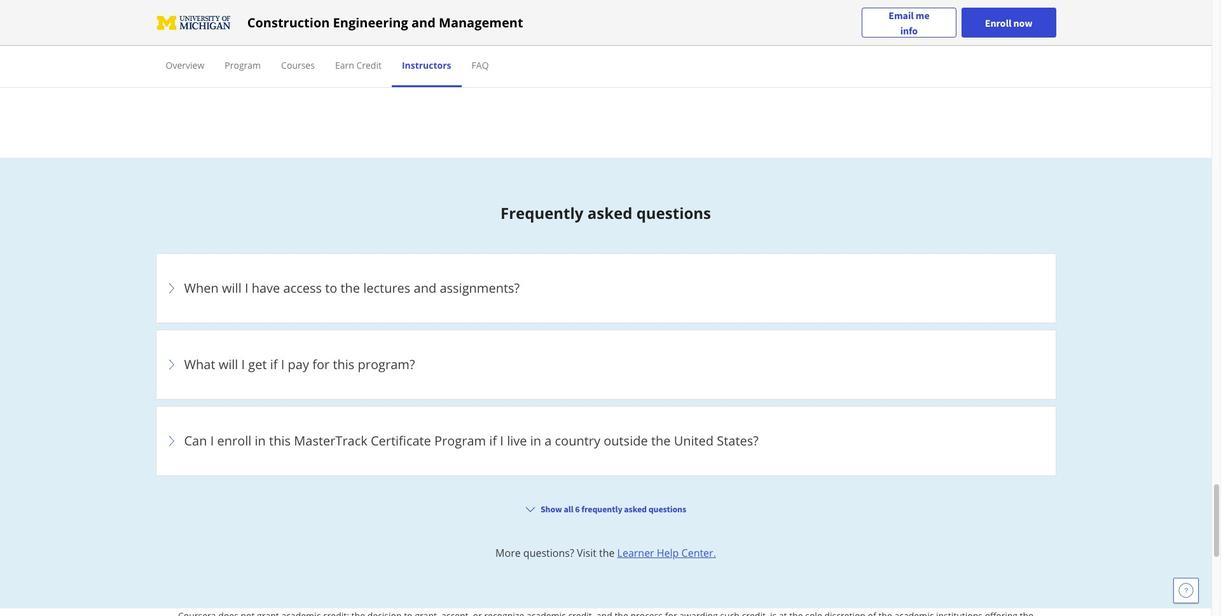 Task type: describe. For each thing, give the bounding box(es) containing it.
i left live
[[500, 432, 504, 449]]

1 vertical spatial engineering
[[408, 45, 464, 59]]

earn credit
[[335, 59, 382, 71]]

lee
[[309, 19, 332, 36]]

for
[[313, 356, 330, 373]]

i left pay
[[281, 356, 285, 373]]

courses link
[[281, 59, 315, 71]]

can i enroll in this mastertrack certificate program if i live in a country outside the united states? button
[[164, 414, 1049, 468]]

0 vertical spatial engineering
[[333, 14, 408, 31]]

overview link
[[166, 59, 204, 71]]

i left get on the left of the page
[[242, 356, 245, 373]]

if inside what will i get if i pay for this program? dropdown button
[[270, 356, 278, 373]]

certificate
[[371, 432, 431, 449]]

earn
[[335, 59, 354, 71]]

learner
[[618, 546, 655, 560]]

show
[[541, 504, 562, 515]]

can
[[184, 432, 207, 449]]

questions?
[[524, 546, 575, 560]]

0 vertical spatial asked
[[588, 203, 633, 224]]

construction
[[247, 14, 330, 31]]

certificate menu element
[[156, 46, 1057, 87]]

mastertrack
[[294, 432, 368, 449]]

me
[[916, 9, 930, 21]]

states?
[[717, 432, 759, 449]]

will for when
[[222, 280, 242, 297]]

help
[[657, 546, 679, 560]]

show all 6 frequently asked questions
[[541, 504, 687, 515]]

what will i get if i pay for this program? button
[[164, 338, 1049, 392]]

lectures
[[364, 280, 411, 297]]

more
[[496, 546, 521, 560]]

i inside list item
[[245, 280, 249, 297]]

all
[[564, 504, 574, 515]]

email
[[889, 9, 914, 21]]

what
[[184, 356, 215, 373]]

enroll now
[[986, 16, 1033, 29]]

faq link
[[472, 59, 489, 71]]

0 vertical spatial questions
[[637, 203, 712, 224]]

6
[[575, 504, 580, 515]]

now
[[1014, 16, 1033, 29]]

0 horizontal spatial this
[[269, 432, 291, 449]]

professor, civil and environmental engineering
[[242, 45, 464, 59]]

the inside list item
[[652, 432, 671, 449]]

when will i have access to the lectures and assignments? list item
[[156, 253, 1057, 323]]

chevron right image for what
[[164, 357, 179, 372]]

what will i get if i pay for this program?
[[184, 356, 415, 373]]

sanghyun lee image
[[156, 10, 227, 82]]

more questions? visit the learner help center.
[[496, 546, 717, 560]]

when will i have access to the lectures and assignments?
[[184, 280, 523, 297]]

pay
[[288, 356, 309, 373]]

frequently
[[582, 504, 623, 515]]

program inside dropdown button
[[435, 432, 486, 449]]

enroll now button
[[962, 8, 1057, 38]]

and for management
[[412, 14, 436, 31]]

to
[[325, 280, 338, 297]]

the inside list item
[[341, 280, 360, 297]]

if inside can i enroll in this mastertrack certificate program if i live in a country outside the united states? dropdown button
[[490, 432, 497, 449]]

frequently
[[501, 203, 584, 224]]

center.
[[682, 546, 717, 560]]

will for what
[[219, 356, 238, 373]]

collapsed list
[[156, 253, 1057, 616]]

credit
[[357, 59, 382, 71]]

and inside dropdown button
[[414, 280, 437, 297]]

i right can
[[210, 432, 214, 449]]

outside
[[604, 432, 648, 449]]



Task type: locate. For each thing, give the bounding box(es) containing it.
sanghyun lee
[[242, 19, 332, 36]]

have
[[252, 280, 280, 297]]

0 vertical spatial list item
[[156, 483, 1057, 553]]

2 chevron right image from the top
[[164, 434, 179, 449]]

1 horizontal spatial in
[[531, 432, 542, 449]]

this right enroll
[[269, 432, 291, 449]]

2 list item from the top
[[156, 559, 1057, 616]]

professor,
[[242, 45, 290, 59]]

program down professor,
[[225, 59, 261, 71]]

0 vertical spatial if
[[270, 356, 278, 373]]

country
[[555, 432, 601, 449]]

chevron right image inside can i enroll in this mastertrack certificate program if i live in a country outside the united states? dropdown button
[[164, 434, 179, 449]]

email me info button
[[862, 7, 957, 38]]

management
[[439, 14, 524, 31]]

frequently asked questions
[[501, 203, 712, 224]]

0 vertical spatial the
[[341, 280, 360, 297]]

program left live
[[435, 432, 486, 449]]

a
[[545, 432, 552, 449]]

can i enroll in this mastertrack certificate program if i live in a country outside the united states?
[[184, 432, 759, 449]]

live
[[507, 432, 527, 449]]

2 vertical spatial the
[[599, 546, 615, 560]]

1 vertical spatial if
[[490, 432, 497, 449]]

chevron right image inside list item
[[164, 586, 179, 602]]

in left a
[[531, 432, 542, 449]]

instructors link
[[402, 59, 452, 71]]

chevron right image
[[164, 357, 179, 372], [164, 434, 179, 449], [164, 586, 179, 602]]

environmental
[[336, 45, 405, 59]]

1 in from the left
[[255, 432, 266, 449]]

0 vertical spatial and
[[412, 14, 436, 31]]

university of michigan image
[[156, 12, 232, 33]]

1 vertical spatial program
[[435, 432, 486, 449]]

and right lectures
[[414, 280, 437, 297]]

the right "visit"
[[599, 546, 615, 560]]

program inside certificate menu element
[[225, 59, 261, 71]]

0 vertical spatial will
[[222, 280, 242, 297]]

and
[[412, 14, 436, 31], [315, 45, 333, 59], [414, 280, 437, 297]]

chevron right image inside what will i get if i pay for this program? dropdown button
[[164, 357, 179, 372]]

1 vertical spatial questions
[[649, 504, 687, 515]]

construction engineering and management
[[247, 14, 524, 31]]

i left have
[[245, 280, 249, 297]]

0 horizontal spatial the
[[341, 280, 360, 297]]

the left united
[[652, 432, 671, 449]]

1 horizontal spatial if
[[490, 432, 497, 449]]

sanghyun
[[242, 19, 306, 36]]

and right civil
[[315, 45, 333, 59]]

overview
[[166, 59, 204, 71]]

and up instructors link
[[412, 14, 436, 31]]

1 vertical spatial list item
[[156, 559, 1057, 616]]

1 vertical spatial and
[[315, 45, 333, 59]]

2 vertical spatial chevron right image
[[164, 586, 179, 602]]

civil
[[293, 45, 312, 59]]

1 horizontal spatial program
[[435, 432, 486, 449]]

if
[[270, 356, 278, 373], [490, 432, 497, 449]]

will inside list item
[[219, 356, 238, 373]]

0 vertical spatial program
[[225, 59, 261, 71]]

0 vertical spatial this
[[333, 356, 355, 373]]

2 vertical spatial and
[[414, 280, 437, 297]]

visit
[[577, 546, 597, 560]]

2 in from the left
[[531, 432, 542, 449]]

email me info
[[889, 9, 930, 37]]

engineering
[[333, 14, 408, 31], [408, 45, 464, 59]]

in
[[255, 432, 266, 449], [531, 432, 542, 449]]

the
[[341, 280, 360, 297], [652, 432, 671, 449], [599, 546, 615, 560]]

1 vertical spatial will
[[219, 356, 238, 373]]

engineering up instructors link
[[408, 45, 464, 59]]

earn credit link
[[335, 59, 382, 71]]

0 horizontal spatial in
[[255, 432, 266, 449]]

will right when
[[222, 280, 242, 297]]

i
[[245, 280, 249, 297], [242, 356, 245, 373], [281, 356, 285, 373], [210, 432, 214, 449], [500, 432, 504, 449]]

asked
[[588, 203, 633, 224], [625, 504, 647, 515]]

assignments?
[[440, 280, 520, 297]]

and for environmental
[[315, 45, 333, 59]]

0 vertical spatial chevron right image
[[164, 357, 179, 372]]

1 list item from the top
[[156, 483, 1057, 553]]

program?
[[358, 356, 415, 373]]

enroll
[[217, 432, 252, 449]]

0 horizontal spatial program
[[225, 59, 261, 71]]

asked inside dropdown button
[[625, 504, 647, 515]]

access
[[284, 280, 322, 297]]

1 chevron right image from the top
[[164, 357, 179, 372]]

get
[[248, 356, 267, 373]]

will inside list item
[[222, 280, 242, 297]]

program link
[[225, 59, 261, 71]]

the right to
[[341, 280, 360, 297]]

questions
[[637, 203, 712, 224], [649, 504, 687, 515]]

when
[[184, 280, 219, 297]]

courses
[[281, 59, 315, 71]]

engineering up environmental
[[333, 14, 408, 31]]

1 horizontal spatial this
[[333, 356, 355, 373]]

help center image
[[1179, 583, 1195, 598]]

1 vertical spatial the
[[652, 432, 671, 449]]

0 horizontal spatial if
[[270, 356, 278, 373]]

faq
[[472, 59, 489, 71]]

what will i get if i pay for this program? list item
[[156, 330, 1057, 400]]

1 horizontal spatial the
[[599, 546, 615, 560]]

chevron right image
[[164, 281, 179, 296]]

instructors
[[402, 59, 452, 71]]

if right get on the left of the page
[[270, 356, 278, 373]]

united
[[674, 432, 714, 449]]

show all 6 frequently asked questions button
[[521, 498, 692, 521]]

2 horizontal spatial the
[[652, 432, 671, 449]]

can i enroll in this mastertrack certificate program if i live in a country outside the united states? list item
[[156, 406, 1057, 476]]

in right enroll
[[255, 432, 266, 449]]

when will i have access to the lectures and assignments? button
[[164, 262, 1049, 315]]

enroll
[[986, 16, 1012, 29]]

1 vertical spatial chevron right image
[[164, 434, 179, 449]]

will
[[222, 280, 242, 297], [219, 356, 238, 373]]

info
[[901, 24, 918, 37]]

if left live
[[490, 432, 497, 449]]

will right "what"
[[219, 356, 238, 373]]

questions inside dropdown button
[[649, 504, 687, 515]]

1 vertical spatial asked
[[625, 504, 647, 515]]

1 vertical spatial this
[[269, 432, 291, 449]]

program
[[225, 59, 261, 71], [435, 432, 486, 449]]

this
[[333, 356, 355, 373], [269, 432, 291, 449]]

list item
[[156, 483, 1057, 553], [156, 559, 1057, 616]]

this right for
[[333, 356, 355, 373]]

3 chevron right image from the top
[[164, 586, 179, 602]]

learner help center. link
[[618, 546, 717, 560]]

chevron right image for can
[[164, 434, 179, 449]]



Task type: vqa. For each thing, say whether or not it's contained in the screenshot.
online on the top right
no



